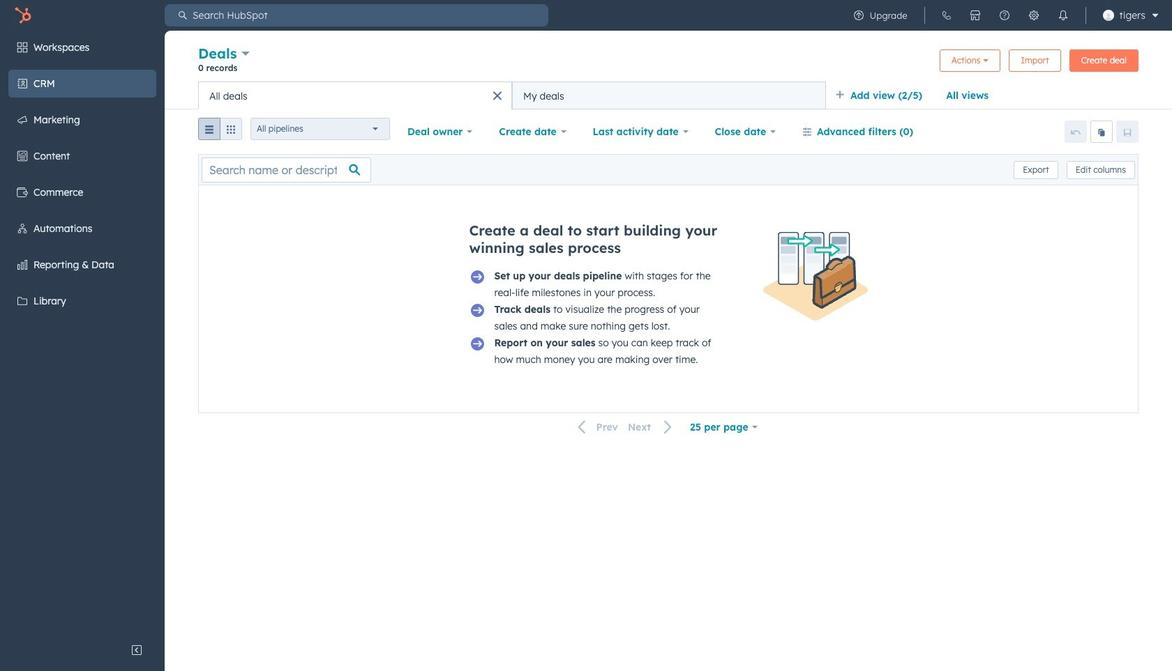 Task type: vqa. For each thing, say whether or not it's contained in the screenshot.
Help icon
yes



Task type: locate. For each thing, give the bounding box(es) containing it.
0 horizontal spatial menu
[[0, 31, 165, 637]]

group
[[198, 118, 242, 146]]

Search HubSpot search field
[[187, 4, 548, 27]]

1 horizontal spatial menu
[[844, 0, 1164, 31]]

banner
[[198, 43, 1139, 82]]

menu
[[844, 0, 1164, 31], [0, 31, 165, 637]]



Task type: describe. For each thing, give the bounding box(es) containing it.
marketplaces image
[[970, 10, 981, 21]]

notifications image
[[1058, 10, 1069, 21]]

howard n/a image
[[1103, 10, 1114, 21]]

settings image
[[1028, 10, 1039, 21]]

help image
[[999, 10, 1010, 21]]

pagination navigation
[[570, 419, 681, 437]]

Search name or description search field
[[202, 157, 371, 182]]



